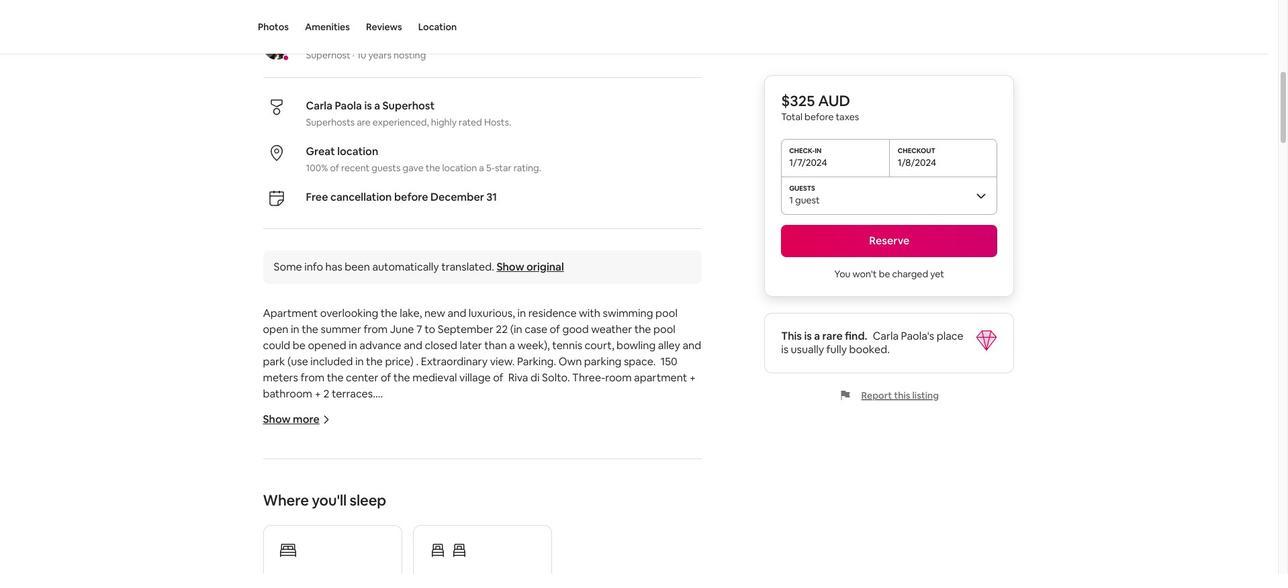Task type: vqa. For each thing, say whether or not it's contained in the screenshot.
150 within In residence with swimming pool, tennis court, bocce court and park (all for free use; the swimming pool is usable in the summer season; it is certainly open from June 8 to September 22, but in case of good weather it will be open from June 1 to September 30; beautiful new apartment consisting of living room with sofa bed, kitchen with oven and dishwasher, double bedroom, bedroom with 2 single beds, bathroom with shower, 2 large terraces, property parking space just 5 meters away. Exceptional and unique view overlooking the lake. The residence is located 150 meters from the center of the picturesque medieval village of Riva di Solto and is directly connected to the lake. From Riva di Solto you can hop on the ferry to Montisola, t
yes



Task type: describe. For each thing, give the bounding box(es) containing it.
in up (in
[[517, 306, 526, 320]]

june inside apartment overlooking the lake, new and luxurious, in residence with swimming pool open in the summer from june 7 to september 22 (in case of good weather the pool could be opened in advance and closed later than a week), tennis court, bowling alley and park (use included in the price) . extraordinary view. parking. own parking space.  150 meters from the center of the medieval village of  riva di solto. three-room apartment + bathroom + 2 terraces.
[[390, 322, 414, 336]]

village inside the in residence with swimming pool, tennis court, bocce court and park (all for free use; the swimming pool is usable in the summer season; it is certainly open from june 8 to september 22, but in case of good weather it will be open from june 1 to september 30; beautiful new apartment consisting of living room with sofa bed, kitchen with oven and dishwasher, double bedroom, bedroom with 2 single beds, bathroom with shower, 2 large terraces, property parking space just 5 meters away. exceptional and unique view overlooking the lake. the residence is located 150 meters from the center of the picturesque medieval village of riva di solto and is directly connected to the lake. from riva di solto you can hop on the ferry to montisola, t
[[483, 548, 515, 562]]

in down the apartment
[[291, 322, 299, 336]]

of up week),
[[550, 322, 560, 336]]

room inside apartment overlooking the lake, new and luxurious, in residence with swimming pool open in the summer from june 7 to september 22 (in case of good weather the pool could be opened in advance and closed later than a week), tennis court, bowling alley and park (use included in the price) . extraordinary view. parking. own parking space.  150 meters from the center of the medieval village of  riva di solto. three-room apartment + bathroom + 2 terraces.
[[605, 371, 632, 385]]

show more
[[263, 412, 320, 426]]

0 horizontal spatial solto
[[438, 564, 463, 574]]

oven
[[647, 484, 671, 498]]

view
[[380, 532, 402, 546]]

consisting
[[390, 484, 441, 498]]

located
[[591, 532, 628, 546]]

2 horizontal spatial june
[[615, 451, 639, 465]]

1 horizontal spatial 2
[[482, 500, 489, 514]]

reviews
[[366, 21, 402, 33]]

di inside apartment overlooking the lake, new and luxurious, in residence with swimming pool open in the summer from june 7 to september 22 (in case of good weather the pool could be opened in advance and closed later than a week), tennis court, bowling alley and park (use included in the price) . extraordinary view. parking. own parking space.  150 meters from the center of the medieval village of  riva di solto. three-room apartment + bathroom + 2 terraces.
[[531, 371, 540, 385]]

is up montisola,
[[613, 548, 620, 562]]

can
[[486, 564, 504, 574]]

good inside the in residence with swimming pool, tennis court, bocce court and park (all for free use; the swimming pool is usable in the summer season; it is certainly open from june 8 to september 22, but in case of good weather it will be open from june 1 to september 30; beautiful new apartment consisting of living room with sofa bed, kitchen with oven and dishwasher, double bedroom, bedroom with 2 single beds, bathroom with shower, 2 large terraces, property parking space just 5 meters away. exceptional and unique view overlooking the lake. the residence is located 150 meters from the center of the picturesque medieval village of riva di solto and is directly connected to the lake. from riva di solto you can hop on the ferry to montisola, t
[[406, 467, 433, 482]]

picturesque
[[375, 548, 434, 562]]

own
[[559, 355, 582, 369]]

to right 8
[[650, 451, 660, 465]]

riva inside apartment overlooking the lake, new and luxurious, in residence with swimming pool open in the summer from june 7 to september 22 (in case of good weather the pool could be opened in advance and closed later than a week), tennis court, bowling alley and park (use included in the price) . extraordinary view. parking. own parking space.  150 meters from the center of the medieval village of  riva di solto. three-room apartment + bathroom + 2 terraces.
[[508, 371, 528, 385]]

0 vertical spatial solto
[[564, 548, 589, 562]]

0 vertical spatial pool
[[656, 306, 678, 320]]

paola
[[335, 99, 362, 113]]

apartment inside the in residence with swimming pool, tennis court, bocce court and park (all for free use; the swimming pool is usable in the summer season; it is certainly open from june 8 to september 22, but in case of good weather it will be open from june 1 to september 30; beautiful new apartment consisting of living room with sofa bed, kitchen with oven and dishwasher, double bedroom, bedroom with 2 single beds, bathroom with shower, 2 large terraces, property parking space just 5 meters away. exceptional and unique view overlooking the lake. the residence is located 150 meters from the center of the picturesque medieval village of riva di solto and is directly connected to the lake. from riva di solto you can hop on the ferry to montisola, t
[[335, 484, 388, 498]]

0 vertical spatial show
[[497, 260, 524, 274]]

large
[[675, 500, 700, 514]]

you won't be charged yet
[[835, 268, 944, 280]]

0 vertical spatial location
[[337, 144, 378, 159]]

meters inside apartment overlooking the lake, new and luxurious, in residence with swimming pool open in the summer from june 7 to september 22 (in case of good weather the pool could be opened in advance and closed later than a week), tennis court, bowling alley and park (use included in the price) . extraordinary view. parking. own parking space.  150 meters from the center of the medieval village of  riva di solto. three-room apartment + bathroom + 2 terraces.
[[263, 371, 298, 385]]

fully
[[826, 343, 847, 357]]

0 vertical spatial be
[[879, 268, 890, 280]]

view.
[[490, 355, 515, 369]]

0 horizontal spatial show
[[263, 412, 291, 426]]

years
[[368, 49, 391, 61]]

1 inside dropdown button
[[789, 194, 793, 206]]

10
[[357, 49, 366, 61]]

is down bocce
[[505, 451, 513, 465]]

medieval inside apartment overlooking the lake, new and luxurious, in residence with swimming pool open in the summer from june 7 to september 22 (in case of good weather the pool could be opened in advance and closed later than a week), tennis court, bowling alley and park (use included in the price) . extraordinary view. parking. own parking space.  150 meters from the center of the medieval village of  riva di solto. three-room apartment + bathroom + 2 terraces.
[[413, 371, 457, 385]]

rating.
[[514, 162, 541, 174]]

overlooking inside the in residence with swimming pool, tennis court, bocce court and park (all for free use; the swimming pool is usable in the summer season; it is certainly open from june 8 to september 22, but in case of good weather it will be open from june 1 to september 30; beautiful new apartment consisting of living room with sofa bed, kitchen with oven and dishwasher, double bedroom, bedroom with 2 single beds, bathroom with shower, 2 large terraces, property parking space just 5 meters away. exceptional and unique view overlooking the lake. the residence is located 150 meters from the center of the picturesque medieval village of riva di solto and is directly connected to the lake. from riva di solto you can hop on the ferry to montisola, t
[[405, 532, 463, 546]]

center inside the in residence with swimming pool, tennis court, bocce court and park (all for free use; the swimming pool is usable in the summer season; it is certainly open from june 8 to september 22, but in case of good weather it will be open from june 1 to september 30; beautiful new apartment consisting of living room with sofa bed, kitchen with oven and dishwasher, double bedroom, bedroom with 2 single beds, bathroom with shower, 2 large terraces, property parking space just 5 meters away. exceptional and unique view overlooking the lake. the residence is located 150 meters from the center of the picturesque medieval village of riva di solto and is directly connected to the lake. from riva di solto you can hop on the ferry to montisola, t
[[308, 548, 341, 562]]

more
[[293, 412, 320, 426]]

with down living
[[459, 500, 480, 514]]

and left luxurious,
[[448, 306, 466, 320]]

you
[[835, 268, 851, 280]]

alley
[[658, 338, 680, 353]]

in
[[263, 435, 272, 449]]

solto.
[[542, 371, 570, 385]]

in right but
[[358, 467, 366, 482]]

but
[[338, 467, 355, 482]]

carla for paola's
[[873, 329, 899, 343]]

pool inside the in residence with swimming pool, tennis court, bocce court and park (all for free use; the swimming pool is usable in the summer season; it is certainly open from june 8 to september 22, but in case of good weather it will be open from june 1 to september 30; beautiful new apartment consisting of living room with sofa bed, kitchen with oven and dishwasher, double bedroom, bedroom with 2 single beds, bathroom with shower, 2 large terraces, property parking space just 5 meters away. exceptional and unique view overlooking the lake. the residence is located 150 meters from the center of the picturesque medieval village of riva di solto and is directly connected to the lake. from riva di solto you can hop on the ferry to montisola, t
[[316, 451, 338, 465]]

highly
[[431, 116, 457, 128]]

guest
[[795, 194, 820, 206]]

this
[[781, 329, 802, 343]]

this is a rare find.
[[781, 329, 868, 343]]

extraordinary
[[421, 355, 488, 369]]

bathroom inside the in residence with swimming pool, tennis court, bocce court and park (all for free use; the swimming pool is usable in the summer season; it is certainly open from june 8 to september 22, but in case of good weather it will be open from june 1 to september 30; beautiful new apartment consisting of living room with sofa bed, kitchen with oven and dishwasher, double bedroom, bedroom with 2 single beds, bathroom with shower, 2 large terraces, property parking space just 5 meters away. exceptional and unique view overlooking the lake. the residence is located 150 meters from the center of the picturesque medieval village of riva di solto and is directly connected to the lake. from riva di solto you can hop on the ferry to montisola, t
[[551, 500, 601, 514]]

directly
[[622, 548, 660, 562]]

and down located
[[592, 548, 610, 562]]

is right this
[[804, 329, 812, 343]]

carla for paola
[[306, 99, 332, 113]]

beds,
[[522, 500, 549, 514]]

5
[[447, 516, 453, 530]]

advance
[[360, 338, 401, 353]]

recent
[[341, 162, 370, 174]]

of up the hop
[[517, 548, 527, 562]]

double
[[323, 500, 357, 514]]

lake,
[[400, 306, 422, 320]]

hosts.
[[484, 116, 511, 128]]

weather inside apartment overlooking the lake, new and luxurious, in residence with swimming pool open in the summer from june 7 to september 22 (in case of good weather the pool could be opened in advance and closed later than a week), tennis court, bowling alley and park (use included in the price) . extraordinary view. parking. own parking space.  150 meters from the center of the medieval village of  riva di solto. three-room apartment + bathroom + 2 terraces.
[[591, 322, 632, 336]]

gave
[[403, 162, 424, 174]]

(all
[[601, 435, 615, 449]]

from down (use
[[301, 371, 325, 385]]

photos
[[258, 21, 289, 33]]

place
[[937, 329, 964, 343]]

is up but
[[340, 451, 347, 465]]

parking inside apartment overlooking the lake, new and luxurious, in residence with swimming pool open in the summer from june 7 to september 22 (in case of good weather the pool could be opened in advance and closed later than a week), tennis court, bowling alley and park (use included in the price) . extraordinary view. parking. own parking space.  150 meters from the center of the medieval village of  riva di solto. three-room apartment + bathroom + 2 terraces.
[[584, 355, 622, 369]]

translated.
[[441, 260, 494, 274]]

0 horizontal spatial it
[[478, 467, 485, 482]]

a left rare in the right of the page
[[814, 329, 820, 343]]

in residence with swimming pool, tennis court, bocce court and park (all for free use; the swimming pool is usable in the summer season; it is certainly open from june 8 to september 22, but in case of good weather it will be open from june 1 to september 30; beautiful new apartment consisting of living room with sofa bed, kitchen with oven and dishwasher, double bedroom, bedroom with 2 single beds, bathroom with shower, 2 large terraces, property parking space just 5 meters away. exceptional and unique view overlooking the lake. the residence is located 150 meters from the center of the picturesque medieval village of riva di solto and is directly connected to the lake. from riva di solto you can hop on the ferry to montisola, t
[[263, 435, 702, 574]]

1 guest button
[[781, 177, 998, 214]]

and down the property
[[323, 532, 341, 546]]

listing
[[912, 390, 939, 402]]

1 vertical spatial location
[[442, 162, 477, 174]]

closed
[[425, 338, 457, 353]]

has
[[325, 260, 342, 274]]

show original button
[[497, 260, 564, 274]]

a inside carla paola is a superhost superhosts are experienced, highly rated hosts.
[[374, 99, 380, 113]]

to up kitchen
[[608, 467, 619, 482]]

of down "unique"
[[343, 548, 354, 562]]

and up . in the bottom of the page
[[404, 338, 422, 353]]

where you'll sleep
[[263, 491, 386, 510]]

in down "advance"
[[355, 355, 364, 369]]

free
[[634, 435, 654, 449]]

bocce
[[493, 435, 524, 449]]

1 vertical spatial riva
[[530, 548, 550, 562]]

great location 100% of recent guests gave the location a 5-star rating.
[[306, 144, 541, 174]]

season;
[[457, 451, 494, 465]]

new inside apartment overlooking the lake, new and luxurious, in residence with swimming pool open in the summer from june 7 to september 22 (in case of good weather the pool could be opened in advance and closed later than a week), tennis court, bowling alley and park (use included in the price) . extraordinary view. parking. own parking space.  150 meters from the center of the medieval village of  riva di solto. three-room apartment + bathroom + 2 terraces.
[[424, 306, 445, 320]]

1 vertical spatial pool
[[653, 322, 676, 336]]

you'll
[[312, 491, 347, 510]]

good inside apartment overlooking the lake, new and luxurious, in residence with swimming pool open in the summer from june 7 to september 22 (in case of good weather the pool could be opened in advance and closed later than a week), tennis court, bowling alley and park (use included in the price) . extraordinary view. parking. own parking space.  150 meters from the center of the medieval village of  riva di solto. three-room apartment + bathroom + 2 terraces.
[[563, 322, 589, 336]]

to right the connected
[[319, 564, 330, 574]]

ferry
[[562, 564, 586, 574]]

experienced,
[[373, 116, 429, 128]]

overlooking inside apartment overlooking the lake, new and luxurious, in residence with swimming pool open in the summer from june 7 to september 22 (in case of good weather the pool could be opened in advance and closed later than a week), tennis court, bowling alley and park (use included in the price) . extraordinary view. parking. own parking space.  150 meters from the center of the medieval village of  riva di solto. three-room apartment + bathroom + 2 terraces.
[[320, 306, 378, 320]]

2 vertical spatial june
[[575, 467, 599, 482]]

and right the "alley"
[[683, 338, 701, 353]]

with up 22,
[[325, 435, 346, 449]]

22
[[496, 322, 508, 336]]

2 vertical spatial riva
[[404, 564, 424, 574]]

original
[[527, 260, 564, 274]]

2 vertical spatial di
[[426, 564, 435, 574]]

from
[[376, 564, 401, 574]]

residence inside apartment overlooking the lake, new and luxurious, in residence with swimming pool open in the summer from june 7 to september 22 (in case of good weather the pool could be opened in advance and closed later than a week), tennis court, bowling alley and park (use included in the price) . extraordinary view. parking. own parking space.  150 meters from the center of the medieval village of  riva di solto. three-room apartment + bathroom + 2 terraces.
[[528, 306, 577, 320]]

some info has been automatically translated. show original
[[274, 260, 564, 274]]

before for free
[[394, 190, 428, 204]]

weather inside the in residence with swimming pool, tennis court, bocce court and park (all for free use; the swimming pool is usable in the summer season; it is certainly open from june 8 to september 22, but in case of good weather it will be open from june 1 to september 30; beautiful new apartment consisting of living room with sofa bed, kitchen with oven and dishwasher, double bedroom, bedroom with 2 single beds, bathroom with shower, 2 large terraces, property parking space just 5 meters away. exceptional and unique view overlooking the lake. the residence is located 150 meters from the center of the picturesque medieval village of riva di solto and is directly connected to the lake. from riva di solto you can hop on the ferry to montisola, t
[[435, 467, 476, 482]]

with inside apartment overlooking the lake, new and luxurious, in residence with swimming pool open in the summer from june 7 to september 22 (in case of good weather the pool could be opened in advance and closed later than a week), tennis court, bowling alley and park (use included in the price) . extraordinary view. parking. own parking space.  150 meters from the center of the medieval village of  riva di solto. three-room apartment + bathroom + 2 terraces.
[[579, 306, 600, 320]]

be inside the in residence with swimming pool, tennis court, bocce court and park (all for free use; the swimming pool is usable in the summer season; it is certainly open from june 8 to september 22, but in case of good weather it will be open from june 1 to september 30; beautiful new apartment consisting of living room with sofa bed, kitchen with oven and dishwasher, double bedroom, bedroom with 2 single beds, bathroom with shower, 2 large terraces, property parking space just 5 meters away. exceptional and unique view overlooking the lake. the residence is located 150 meters from the center of the picturesque medieval village of riva di solto and is directly connected to the lake. from riva di solto you can hop on the ferry to montisola, t
[[505, 467, 518, 482]]

use;
[[656, 435, 676, 449]]

exceptional
[[263, 532, 320, 546]]

week),
[[517, 338, 550, 353]]

from up "advance"
[[364, 322, 388, 336]]

1 vertical spatial lake.
[[351, 564, 374, 574]]

1 inside the in residence with swimming pool, tennis court, bocce court and park (all for free use; the swimming pool is usable in the summer season; it is certainly open from june 8 to september 22, but in case of good weather it will be open from june 1 to september 30; beautiful new apartment consisting of living room with sofa bed, kitchen with oven and dishwasher, double bedroom, bedroom with 2 single beds, bathroom with shower, 2 large terraces, property parking space just 5 meters away. exceptional and unique view overlooking the lake. the residence is located 150 meters from the center of the picturesque medieval village of riva di solto and is directly connected to the lake. from riva di solto you can hop on the ferry to montisola, t
[[601, 467, 606, 482]]

sleep
[[350, 491, 386, 510]]

total
[[781, 111, 803, 123]]

is inside carla paola's place is usually fully booked.
[[781, 343, 789, 357]]

·
[[352, 49, 355, 61]]

to right ferry
[[588, 564, 599, 574]]

and down 30;
[[673, 484, 692, 498]]

carla paola's place is usually fully booked.
[[781, 329, 964, 357]]

from down "(all"
[[588, 451, 612, 465]]

new inside the in residence with swimming pool, tennis court, bocce court and park (all for free use; the swimming pool is usable in the summer season; it is certainly open from june 8 to september 22, but in case of good weather it will be open from june 1 to september 30; beautiful new apartment consisting of living room with sofa bed, kitchen with oven and dishwasher, double bedroom, bedroom with 2 single beds, bathroom with shower, 2 large terraces, property parking space just 5 meters away. exceptional and unique view overlooking the lake. the residence is located 150 meters from the center of the picturesque medieval village of riva di solto and is directly connected to the lake. from riva di solto you can hop on the ferry to montisola, t
[[312, 484, 333, 498]]

a inside great location 100% of recent guests gave the location a 5-star rating.
[[479, 162, 484, 174]]

1 vertical spatial residence
[[274, 435, 322, 449]]

show more button
[[263, 412, 330, 426]]

amenities button
[[305, 0, 350, 54]]

case inside the in residence with swimming pool, tennis court, bocce court and park (all for free use; the swimming pool is usable in the summer season; it is certainly open from june 8 to september 22, but in case of good weather it will be open from june 1 to september 30; beautiful new apartment consisting of living room with sofa bed, kitchen with oven and dishwasher, double bedroom, bedroom with 2 single beds, bathroom with shower, 2 large terraces, property parking space just 5 meters away. exceptional and unique view overlooking the lake. the residence is located 150 meters from the center of the picturesque medieval village of riva di solto and is directly connected to the lake. from riva di solto you can hop on the ferry to montisola, t
[[368, 467, 391, 482]]

swimming inside apartment overlooking the lake, new and luxurious, in residence with swimming pool open in the summer from june 7 to september 22 (in case of good weather the pool could be opened in advance and closed later than a week), tennis court, bowling alley and park (use included in the price) . extraordinary view. parking. own parking space.  150 meters from the center of the medieval village of  riva di solto. three-room apartment + bathroom + 2 terraces.
[[603, 306, 653, 320]]

charged
[[892, 268, 928, 280]]

usable
[[350, 451, 382, 465]]

1 vertical spatial di
[[552, 548, 561, 562]]

1 vertical spatial open
[[560, 451, 586, 465]]

2 horizontal spatial meters
[[650, 532, 685, 546]]

in right opened
[[349, 338, 357, 353]]

for
[[617, 435, 632, 449]]

$325 aud
[[781, 91, 850, 110]]

with down kitchen
[[603, 500, 624, 514]]



Task type: locate. For each thing, give the bounding box(es) containing it.
location up december
[[442, 162, 477, 174]]

1 horizontal spatial 1
[[789, 194, 793, 206]]

summer down "pool,"
[[414, 451, 455, 465]]

court,
[[585, 338, 614, 353], [461, 435, 490, 449]]

center down the property
[[308, 548, 341, 562]]

medieval inside the in residence with swimming pool, tennis court, bocce court and park (all for free use; the swimming pool is usable in the summer season; it is certainly open from june 8 to september 22, but in case of good weather it will be open from june 1 to september 30; beautiful new apartment consisting of living room with sofa bed, kitchen with oven and dishwasher, double bedroom, bedroom with 2 single beds, bathroom with shower, 2 large terraces, property parking space just 5 meters away. exceptional and unique view overlooking the lake. the residence is located 150 meters from the center of the picturesque medieval village of riva di solto and is directly connected to the lake. from riva di solto you can hop on the ferry to montisola, t
[[436, 548, 481, 562]]

of down price)
[[381, 371, 391, 385]]

weather
[[591, 322, 632, 336], [435, 467, 476, 482]]

some
[[274, 260, 302, 274]]

hop
[[506, 564, 525, 574]]

park down could
[[263, 355, 285, 369]]

2 horizontal spatial 2
[[667, 500, 673, 514]]

shower,
[[627, 500, 664, 514]]

report this listing
[[861, 390, 939, 402]]

2 horizontal spatial di
[[552, 548, 561, 562]]

1 horizontal spatial weather
[[591, 322, 632, 336]]

1 vertical spatial summer
[[414, 451, 455, 465]]

0 horizontal spatial carla
[[306, 99, 332, 113]]

0 horizontal spatial +
[[315, 387, 321, 401]]

1 vertical spatial case
[[368, 467, 391, 482]]

be right will
[[505, 467, 518, 482]]

overlooking down just
[[405, 532, 463, 546]]

0 horizontal spatial weather
[[435, 467, 476, 482]]

1 horizontal spatial riva
[[508, 371, 528, 385]]

show left the original
[[497, 260, 524, 274]]

150 inside the in residence with swimming pool, tennis court, bocce court and park (all for free use; the swimming pool is usable in the summer season; it is certainly open from june 8 to september 22, but in case of good weather it will be open from june 1 to september 30; beautiful new apartment consisting of living room with sofa bed, kitchen with oven and dishwasher, double bedroom, bedroom with 2 single beds, bathroom with shower, 2 large terraces, property parking space just 5 meters away. exceptional and unique view overlooking the lake. the residence is located 150 meters from the center of the picturesque medieval village of riva di solto and is directly connected to the lake. from riva di solto you can hop on the ferry to montisola, t
[[630, 532, 647, 546]]

unique
[[344, 532, 377, 546]]

yet
[[930, 268, 944, 280]]

0 vertical spatial weather
[[591, 322, 632, 336]]

bathroom down bed, on the bottom of the page
[[551, 500, 601, 514]]

1 vertical spatial superhost
[[383, 99, 435, 113]]

space.
[[624, 355, 656, 369]]

8
[[641, 451, 647, 465]]

150 inside apartment overlooking the lake, new and luxurious, in residence with swimming pool open in the summer from june 7 to september 22 (in case of good weather the pool could be opened in advance and closed later than a week), tennis court, bowling alley and park (use included in the price) . extraordinary view. parking. own parking space.  150 meters from the center of the medieval village of  riva di solto. three-room apartment + bathroom + 2 terraces.
[[661, 355, 677, 369]]

photos button
[[258, 0, 289, 54]]

be inside apartment overlooking the lake, new and luxurious, in residence with swimming pool open in the summer from june 7 to september 22 (in case of good weather the pool could be opened in advance and closed later than a week), tennis court, bowling alley and park (use included in the price) . extraordinary view. parking. own parking space.  150 meters from the center of the medieval village of  riva di solto. three-room apartment + bathroom + 2 terraces.
[[293, 338, 306, 353]]

of inside great location 100% of recent guests gave the location a 5-star rating.
[[330, 162, 339, 174]]

property
[[309, 516, 353, 530]]

new down 22,
[[312, 484, 333, 498]]

is left located
[[581, 532, 588, 546]]

superhost up experienced,
[[383, 99, 435, 113]]

0 horizontal spatial center
[[308, 548, 341, 562]]

bathroom up show more
[[263, 387, 312, 401]]

booked.
[[849, 343, 890, 357]]

good up consisting
[[406, 467, 433, 482]]

september up beautiful
[[263, 467, 319, 482]]

0 vertical spatial residence
[[528, 306, 577, 320]]

riva down picturesque
[[404, 564, 424, 574]]

riva down view.
[[508, 371, 528, 385]]

dishwasher,
[[263, 500, 320, 514]]

1 horizontal spatial before
[[805, 111, 834, 123]]

tennis up own
[[552, 338, 582, 353]]

could
[[263, 338, 290, 353]]

rated
[[459, 116, 482, 128]]

0 horizontal spatial overlooking
[[320, 306, 378, 320]]

0 vertical spatial lake.
[[484, 532, 507, 546]]

0 vertical spatial bathroom
[[263, 387, 312, 401]]

0 vertical spatial village
[[459, 371, 491, 385]]

0 horizontal spatial before
[[394, 190, 428, 204]]

with
[[579, 306, 600, 320], [325, 435, 346, 449], [512, 484, 534, 498], [623, 484, 645, 498], [459, 500, 480, 514], [603, 500, 624, 514]]

overlooking up opened
[[320, 306, 378, 320]]

1 vertical spatial it
[[478, 467, 485, 482]]

0 horizontal spatial court,
[[461, 435, 490, 449]]

residence up week),
[[528, 306, 577, 320]]

150 up directly
[[630, 532, 647, 546]]

.
[[416, 355, 419, 369]]

june down for
[[615, 451, 639, 465]]

bathroom
[[263, 387, 312, 401], [551, 500, 601, 514]]

1 horizontal spatial swimming
[[349, 435, 399, 449]]

village
[[459, 371, 491, 385], [483, 548, 515, 562]]

0 vertical spatial di
[[531, 371, 540, 385]]

+
[[690, 371, 696, 385], [315, 387, 321, 401]]

1 horizontal spatial center
[[346, 371, 378, 385]]

room down space.
[[605, 371, 632, 385]]

from up bed, on the bottom of the page
[[548, 467, 572, 482]]

reviews button
[[366, 0, 402, 54]]

meters up directly
[[650, 532, 685, 546]]

tennis right "pool,"
[[428, 435, 458, 449]]

village down extraordinary
[[459, 371, 491, 385]]

superhost inside carla paola is a superhost superhosts are experienced, highly rated hosts.
[[383, 99, 435, 113]]

three-
[[572, 371, 605, 385]]

of left living
[[443, 484, 453, 498]]

be up (use
[[293, 338, 306, 353]]

park inside apartment overlooking the lake, new and luxurious, in residence with swimming pool open in the summer from june 7 to september 22 (in case of good weather the pool could be opened in advance and closed later than a week), tennis court, bowling alley and park (use included in the price) . extraordinary view. parking. own parking space.  150 meters from the center of the medieval village of  riva di solto. three-room apartment + bathroom + 2 terraces.
[[263, 355, 285, 369]]

0 vertical spatial superhost
[[306, 49, 350, 61]]

the inside great location 100% of recent guests gave the location a 5-star rating.
[[426, 162, 440, 174]]

a inside apartment overlooking the lake, new and luxurious, in residence with swimming pool open in the summer from june 7 to september 22 (in case of good weather the pool could be opened in advance and closed later than a week), tennis court, bowling alley and park (use included in the price) . extraordinary view. parking. own parking space.  150 meters from the center of the medieval village of  riva di solto. three-room apartment + bathroom + 2 terraces.
[[509, 338, 515, 353]]

center inside apartment overlooking the lake, new and luxurious, in residence with swimming pool open in the summer from june 7 to september 22 (in case of good weather the pool could be opened in advance and closed later than a week), tennis court, bowling alley and park (use included in the price) . extraordinary view. parking. own parking space.  150 meters from the center of the medieval village of  riva di solto. three-room apartment + bathroom + 2 terraces.
[[346, 371, 378, 385]]

usually
[[791, 343, 824, 357]]

september up the later
[[438, 322, 493, 336]]

are
[[357, 116, 371, 128]]

1 up kitchen
[[601, 467, 606, 482]]

new right lake,
[[424, 306, 445, 320]]

rare
[[822, 329, 843, 343]]

hosting
[[394, 49, 426, 61]]

1 vertical spatial weather
[[435, 467, 476, 482]]

2 horizontal spatial be
[[879, 268, 890, 280]]

away.
[[493, 516, 520, 530]]

case inside apartment overlooking the lake, new and luxurious, in residence with swimming pool open in the summer from june 7 to september 22 (in case of good weather the pool could be opened in advance and closed later than a week), tennis court, bowling alley and park (use included in the price) . extraordinary view. parking. own parking space.  150 meters from the center of the medieval village of  riva di solto. three-room apartment + bathroom + 2 terraces.
[[525, 322, 547, 336]]

bowling
[[617, 338, 656, 353]]

a up experienced,
[[374, 99, 380, 113]]

taxes
[[836, 111, 859, 123]]

0 horizontal spatial new
[[312, 484, 333, 498]]

center up terraces. on the left bottom of page
[[346, 371, 378, 385]]

1 horizontal spatial meters
[[455, 516, 491, 530]]

with up own
[[579, 306, 600, 320]]

park left "(all"
[[576, 435, 598, 449]]

of up consisting
[[394, 467, 404, 482]]

riva
[[508, 371, 528, 385], [530, 548, 550, 562], [404, 564, 424, 574]]

apartment down space.
[[634, 371, 687, 385]]

1 horizontal spatial location
[[442, 162, 477, 174]]

0 horizontal spatial meters
[[263, 371, 298, 385]]

show up in
[[263, 412, 291, 426]]

0 vertical spatial june
[[390, 322, 414, 336]]

0 horizontal spatial location
[[337, 144, 378, 159]]

7
[[416, 322, 422, 336]]

1 horizontal spatial summer
[[414, 451, 455, 465]]

1 vertical spatial before
[[394, 190, 428, 204]]

june up kitchen
[[575, 467, 599, 482]]

1/8/2024
[[898, 156, 936, 169]]

0 vertical spatial apartment
[[634, 371, 687, 385]]

apartment
[[634, 371, 687, 385], [335, 484, 388, 498]]

solto up ferry
[[564, 548, 589, 562]]

summer inside apartment overlooking the lake, new and luxurious, in residence with swimming pool open in the summer from june 7 to september 22 (in case of good weather the pool could be opened in advance and closed later than a week), tennis court, bowling alley and park (use included in the price) . extraordinary view. parking. own parking space.  150 meters from the center of the medieval village of  riva di solto. three-room apartment + bathroom + 2 terraces.
[[321, 322, 361, 336]]

summer inside the in residence with swimming pool, tennis court, bocce court and park (all for free use; the swimming pool is usable in the summer season; it is certainly open from june 8 to september 22, but in case of good weather it will be open from june 1 to september 30; beautiful new apartment consisting of living room with sofa bed, kitchen with oven and dishwasher, double bedroom, bedroom with 2 single beds, bathroom with shower, 2 large terraces, property parking space just 5 meters away. exceptional and unique view overlooking the lake. the residence is located 150 meters from the center of the picturesque medieval village of riva di solto and is directly connected to the lake. from riva di solto you can hop on the ferry to montisola, t
[[414, 451, 455, 465]]

1
[[789, 194, 793, 206], [601, 467, 606, 482]]

solto left you
[[438, 564, 463, 574]]

carla inside carla paola is a superhost superhosts are experienced, highly rated hosts.
[[306, 99, 332, 113]]

0 horizontal spatial parking
[[355, 516, 393, 530]]

on
[[528, 564, 540, 574]]

price)
[[385, 355, 414, 369]]

been
[[345, 260, 370, 274]]

0 horizontal spatial room
[[484, 484, 510, 498]]

won't
[[853, 268, 877, 280]]

swimming down in
[[263, 451, 313, 465]]

parking inside the in residence with swimming pool, tennis court, bocce court and park (all for free use; the swimming pool is usable in the summer season; it is certainly open from june 8 to september 22, but in case of good weather it will be open from june 1 to september 30; beautiful new apartment consisting of living room with sofa bed, kitchen with oven and dishwasher, double bedroom, bedroom with 2 single beds, bathroom with shower, 2 large terraces, property parking space just 5 meters away. exceptional and unique view overlooking the lake. the residence is located 150 meters from the center of the picturesque medieval village of riva di solto and is directly connected to the lake. from riva di solto you can hop on the ferry to montisola, t
[[355, 516, 393, 530]]

with up "shower,"
[[623, 484, 645, 498]]

0 vertical spatial open
[[263, 322, 288, 336]]

0 vertical spatial good
[[563, 322, 589, 336]]

will
[[487, 467, 503, 482]]

meters down (use
[[263, 371, 298, 385]]

terraces,
[[263, 516, 307, 530]]

free
[[306, 190, 328, 204]]

2 vertical spatial swimming
[[263, 451, 313, 465]]

(in
[[510, 322, 522, 336]]

it
[[496, 451, 503, 465], [478, 467, 485, 482]]

a right 'than'
[[509, 338, 515, 353]]

single
[[491, 500, 519, 514]]

2 vertical spatial pool
[[316, 451, 338, 465]]

with up beds,
[[512, 484, 534, 498]]

a left 5-
[[479, 162, 484, 174]]

to inside apartment overlooking the lake, new and luxurious, in residence with swimming pool open in the summer from june 7 to september 22 (in case of good weather the pool could be opened in advance and closed later than a week), tennis court, bowling alley and park (use included in the price) . extraordinary view. parking. own parking space.  150 meters from the center of the medieval village of  riva di solto. three-room apartment + bathroom + 2 terraces.
[[425, 322, 435, 336]]

tennis inside apartment overlooking the lake, new and luxurious, in residence with swimming pool open in the summer from june 7 to september 22 (in case of good weather the pool could be opened in advance and closed later than a week), tennis court, bowling alley and park (use included in the price) . extraordinary view. parking. own parking space.  150 meters from the center of the medieval village of  riva di solto. three-room apartment + bathroom + 2 terraces.
[[552, 338, 582, 353]]

superhost · 10 years hosting
[[306, 49, 426, 61]]

report this listing button
[[840, 390, 939, 402]]

court, up season;
[[461, 435, 490, 449]]

lake. down away.
[[484, 532, 507, 546]]

of
[[330, 162, 339, 174], [550, 322, 560, 336], [381, 371, 391, 385], [493, 371, 503, 385], [394, 467, 404, 482], [443, 484, 453, 498], [343, 548, 354, 562], [517, 548, 527, 562]]

from up the connected
[[263, 548, 287, 562]]

to right 7
[[425, 322, 435, 336]]

1 horizontal spatial apartment
[[634, 371, 687, 385]]

1 horizontal spatial 150
[[661, 355, 677, 369]]

1 vertical spatial new
[[312, 484, 333, 498]]

meters right the 5
[[455, 516, 491, 530]]

host profile picture image
[[263, 33, 290, 60]]

medieval up you
[[436, 548, 481, 562]]

residence down "show more" button
[[274, 435, 322, 449]]

1 vertical spatial solto
[[438, 564, 463, 574]]

cancellation
[[330, 190, 392, 204]]

parking down bedroom,
[[355, 516, 393, 530]]

apartment overlooking the lake, new and luxurious, in residence with swimming pool open in the summer from june 7 to september 22 (in case of good weather the pool could be opened in advance and closed later than a week), tennis court, bowling alley and park (use included in the price) . extraordinary view. parking. own parking space.  150 meters from the center of the medieval village of  riva di solto. three-room apartment + bathroom + 2 terraces.
[[263, 306, 704, 401]]

open up bed, on the bottom of the page
[[560, 451, 586, 465]]

free cancellation before december 31
[[306, 190, 497, 204]]

park inside the in residence with swimming pool, tennis court, bocce court and park (all for free use; the swimming pool is usable in the summer season; it is certainly open from june 8 to september 22, but in case of good weather it will be open from june 1 to september 30; beautiful new apartment consisting of living room with sofa bed, kitchen with oven and dishwasher, double bedroom, bedroom with 2 single beds, bathroom with shower, 2 large terraces, property parking space just 5 meters away. exceptional and unique view overlooking the lake. the residence is located 150 meters from the center of the picturesque medieval village of riva di solto and is directly connected to the lake. from riva di solto you can hop on the ferry to montisola, t
[[576, 435, 598, 449]]

1 vertical spatial village
[[483, 548, 515, 562]]

0 vertical spatial park
[[263, 355, 285, 369]]

good up own
[[563, 322, 589, 336]]

2 inside apartment overlooking the lake, new and luxurious, in residence with swimming pool open in the summer from june 7 to september 22 (in case of good weather the pool could be opened in advance and closed later than a week), tennis court, bowling alley and park (use included in the price) . extraordinary view. parking. own parking space.  150 meters from the center of the medieval village of  riva di solto. three-room apartment + bathroom + 2 terraces.
[[323, 387, 329, 401]]

swimming up 'usable'
[[349, 435, 399, 449]]

1 vertical spatial parking
[[355, 516, 393, 530]]

court, inside apartment overlooking the lake, new and luxurious, in residence with swimming pool open in the summer from june 7 to september 22 (in case of good weather the pool could be opened in advance and closed later than a week), tennis court, bowling alley and park (use included in the price) . extraordinary view. parking. own parking space.  150 meters from the center of the medieval village of  riva di solto. three-room apartment + bathroom + 2 terraces.
[[585, 338, 614, 353]]

from
[[364, 322, 388, 336], [301, 371, 325, 385], [588, 451, 612, 465], [548, 467, 572, 482], [263, 548, 287, 562]]

of down view.
[[493, 371, 503, 385]]

0 vertical spatial overlooking
[[320, 306, 378, 320]]

superhost
[[306, 49, 350, 61], [383, 99, 435, 113]]

summer up opened
[[321, 322, 361, 336]]

2 horizontal spatial riva
[[530, 548, 550, 562]]

1 horizontal spatial tennis
[[552, 338, 582, 353]]

and right court
[[555, 435, 574, 449]]

0 vertical spatial 150
[[661, 355, 677, 369]]

2 vertical spatial open
[[521, 467, 546, 482]]

is inside carla paola is a superhost superhosts are experienced, highly rated hosts.
[[364, 99, 372, 113]]

0 vertical spatial parking
[[584, 355, 622, 369]]

before down $325 aud
[[805, 111, 834, 123]]

and
[[448, 306, 466, 320], [404, 338, 422, 353], [683, 338, 701, 353], [555, 435, 574, 449], [673, 484, 692, 498], [323, 532, 341, 546], [592, 548, 610, 562]]

1 vertical spatial overlooking
[[405, 532, 463, 546]]

1 vertical spatial meters
[[455, 516, 491, 530]]

0 vertical spatial swimming
[[603, 306, 653, 320]]

2 left single
[[482, 500, 489, 514]]

1 vertical spatial room
[[484, 484, 510, 498]]

0 horizontal spatial apartment
[[335, 484, 388, 498]]

0 horizontal spatial di
[[426, 564, 435, 574]]

1 horizontal spatial superhost
[[383, 99, 435, 113]]

case down 'usable'
[[368, 467, 391, 482]]

carla up superhosts
[[306, 99, 332, 113]]

before inside $325 aud total before taxes
[[805, 111, 834, 123]]

2
[[323, 387, 329, 401], [482, 500, 489, 514], [667, 500, 673, 514]]

reserve
[[869, 234, 910, 248]]

0 vertical spatial it
[[496, 451, 503, 465]]

before for $325 aud
[[805, 111, 834, 123]]

location
[[418, 21, 457, 33]]

1 guest
[[789, 194, 820, 206]]

in
[[517, 306, 526, 320], [291, 322, 299, 336], [349, 338, 357, 353], [355, 355, 364, 369], [384, 451, 393, 465], [358, 467, 366, 482]]

swimming up bowling at the bottom
[[603, 306, 653, 320]]

september inside apartment overlooking the lake, new and luxurious, in residence with swimming pool open in the summer from june 7 to september 22 (in case of good weather the pool could be opened in advance and closed later than a week), tennis court, bowling alley and park (use included in the price) . extraordinary view. parking. own parking space.  150 meters from the center of the medieval village of  riva di solto. three-room apartment + bathroom + 2 terraces.
[[438, 322, 493, 336]]

30;
[[679, 467, 694, 482]]

riva up on
[[530, 548, 550, 562]]

1 horizontal spatial june
[[575, 467, 599, 482]]

apartment
[[263, 306, 318, 320]]

0 horizontal spatial bathroom
[[263, 387, 312, 401]]

1 vertical spatial carla
[[873, 329, 899, 343]]

open inside apartment overlooking the lake, new and luxurious, in residence with swimming pool open in the summer from june 7 to september 22 (in case of good weather the pool could be opened in advance and closed later than a week), tennis court, bowling alley and park (use included in the price) . extraordinary view. parking. own parking space.  150 meters from the center of the medieval village of  riva di solto. three-room apartment + bathroom + 2 terraces.
[[263, 322, 288, 336]]

150
[[661, 355, 677, 369], [630, 532, 647, 546]]

paola's
[[901, 329, 934, 343]]

1 horizontal spatial open
[[521, 467, 546, 482]]

1 horizontal spatial it
[[496, 451, 503, 465]]

room inside the in residence with swimming pool, tennis court, bocce court and park (all for free use; the swimming pool is usable in the summer season; it is certainly open from june 8 to september 22, but in case of good weather it will be open from june 1 to september 30; beautiful new apartment consisting of living room with sofa bed, kitchen with oven and dishwasher, double bedroom, bedroom with 2 single beds, bathroom with shower, 2 large terraces, property parking space just 5 meters away. exceptional and unique view overlooking the lake. the residence is located 150 meters from the center of the picturesque medieval village of riva di solto and is directly connected to the lake. from riva di solto you can hop on the ferry to montisola, t
[[484, 484, 510, 498]]

2 vertical spatial be
[[505, 467, 518, 482]]

before down gave
[[394, 190, 428, 204]]

case up week),
[[525, 322, 547, 336]]

carla
[[306, 99, 332, 113], [873, 329, 899, 343]]

tennis inside the in residence with swimming pool, tennis court, bocce court and park (all for free use; the swimming pool is usable in the summer season; it is certainly open from june 8 to september 22, but in case of good weather it will be open from june 1 to september 30; beautiful new apartment consisting of living room with sofa bed, kitchen with oven and dishwasher, double bedroom, bedroom with 2 single beds, bathroom with shower, 2 large terraces, property parking space just 5 meters away. exceptional and unique view overlooking the lake. the residence is located 150 meters from the center of the picturesque medieval village of riva di solto and is directly connected to the lake. from riva di solto you can hop on the ferry to montisola, t
[[428, 435, 458, 449]]

1 horizontal spatial good
[[563, 322, 589, 336]]

0 horizontal spatial lake.
[[351, 564, 374, 574]]

certainly
[[515, 451, 558, 465]]

0 horizontal spatial 150
[[630, 532, 647, 546]]

1 vertical spatial 1
[[601, 467, 606, 482]]

it left will
[[478, 467, 485, 482]]

lake. left from
[[351, 564, 374, 574]]

2 left 'large'
[[667, 500, 673, 514]]

2 horizontal spatial september
[[621, 467, 677, 482]]

parking up "three-"
[[584, 355, 622, 369]]

info
[[304, 260, 323, 274]]

room down will
[[484, 484, 510, 498]]

good
[[563, 322, 589, 336], [406, 467, 433, 482]]

apartment inside apartment overlooking the lake, new and luxurious, in residence with swimming pool open in the summer from june 7 to september 22 (in case of good weather the pool could be opened in advance and closed later than a week), tennis court, bowling alley and park (use included in the price) . extraordinary view. parking. own parking space.  150 meters from the center of the medieval village of  riva di solto. three-room apartment + bathroom + 2 terraces.
[[634, 371, 687, 385]]

1 vertical spatial swimming
[[349, 435, 399, 449]]

0 horizontal spatial june
[[390, 322, 414, 336]]

bathroom inside apartment overlooking the lake, new and luxurious, in residence with swimming pool open in the summer from june 7 to september 22 (in case of good weather the pool could be opened in advance and closed later than a week), tennis court, bowling alley and park (use included in the price) . extraordinary view. parking. own parking space.  150 meters from the center of the medieval village of  riva di solto. three-room apartment + bathroom + 2 terraces.
[[263, 387, 312, 401]]

opened
[[308, 338, 346, 353]]

2 vertical spatial residence
[[530, 532, 579, 546]]

june left 7
[[390, 322, 414, 336]]

open down certainly
[[521, 467, 546, 482]]

0 horizontal spatial september
[[263, 467, 319, 482]]

court, inside the in residence with swimming pool, tennis court, bocce court and park (all for free use; the swimming pool is usable in the summer season; it is certainly open from june 8 to september 22, but in case of good weather it will be open from june 1 to september 30; beautiful new apartment consisting of living room with sofa bed, kitchen with oven and dishwasher, double bedroom, bedroom with 2 single beds, bathroom with shower, 2 large terraces, property parking space just 5 meters away. exceptional and unique view overlooking the lake. the residence is located 150 meters from the center of the picturesque medieval village of riva di solto and is directly connected to the lake. from riva di solto you can hop on the ferry to montisola, t
[[461, 435, 490, 449]]

1 vertical spatial bathroom
[[551, 500, 601, 514]]

0 horizontal spatial 2
[[323, 387, 329, 401]]

open up could
[[263, 322, 288, 336]]

is left usually
[[781, 343, 789, 357]]

0 vertical spatial before
[[805, 111, 834, 123]]

guests
[[372, 162, 401, 174]]

2 horizontal spatial swimming
[[603, 306, 653, 320]]

is up are
[[364, 99, 372, 113]]

just
[[427, 516, 445, 530]]

space
[[395, 516, 424, 530]]

0 vertical spatial summer
[[321, 322, 361, 336]]

where
[[263, 491, 309, 510]]

location up recent
[[337, 144, 378, 159]]

be
[[879, 268, 890, 280], [293, 338, 306, 353], [505, 467, 518, 482]]

150 down the "alley"
[[661, 355, 677, 369]]

superhosts
[[306, 116, 355, 128]]

village inside apartment overlooking the lake, new and luxurious, in residence with swimming pool open in the summer from june 7 to september 22 (in case of good weather the pool could be opened in advance and closed later than a week), tennis court, bowling alley and park (use included in the price) . extraordinary view. parking. own parking space.  150 meters from the center of the medieval village of  riva di solto. three-room apartment + bathroom + 2 terraces.
[[459, 371, 491, 385]]

1 horizontal spatial +
[[690, 371, 696, 385]]

amenities
[[305, 21, 350, 33]]

1 horizontal spatial new
[[424, 306, 445, 320]]

than
[[484, 338, 507, 353]]

in right 'usable'
[[384, 451, 393, 465]]

1 vertical spatial court,
[[461, 435, 490, 449]]

medieval
[[413, 371, 457, 385], [436, 548, 481, 562]]

1 vertical spatial park
[[576, 435, 598, 449]]

carla inside carla paola's place is usually fully booked.
[[873, 329, 899, 343]]



